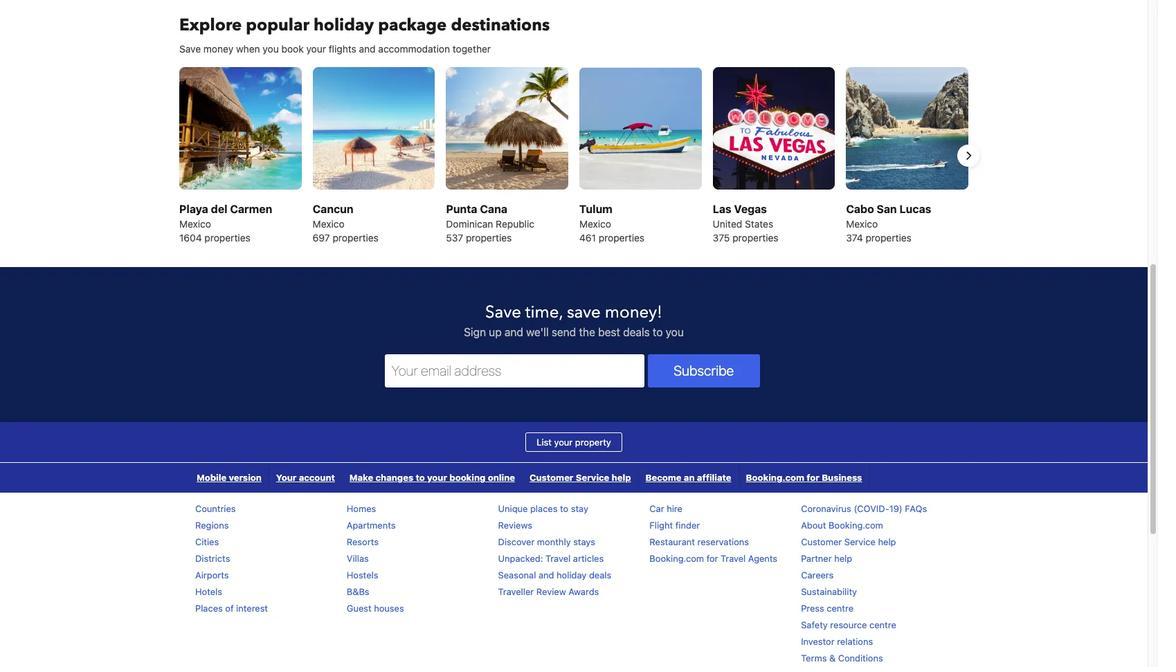 Task type: vqa. For each thing, say whether or not it's contained in the screenshot.


Task type: locate. For each thing, give the bounding box(es) containing it.
1 horizontal spatial save
[[485, 301, 521, 324]]

press
[[801, 603, 824, 614]]

2 vertical spatial to
[[560, 503, 569, 514]]

and inside explore popular holiday package destinations save money when you book your flights and accommodation together
[[359, 43, 376, 55]]

1 vertical spatial you
[[666, 326, 684, 338]]

unpacked: travel articles link
[[498, 553, 604, 564]]

regions link
[[195, 520, 229, 531]]

coronavirus (covid-19) faqs link
[[801, 503, 927, 514]]

1 horizontal spatial booking.com
[[746, 472, 805, 483]]

0 horizontal spatial save
[[179, 43, 201, 55]]

0 horizontal spatial for
[[707, 553, 718, 564]]

1 vertical spatial save
[[485, 301, 521, 324]]

to inside 'unique places to stay reviews discover monthly stays unpacked: travel articles seasonal and holiday deals traveller review awards'
[[560, 503, 569, 514]]

travel up 'seasonal and holiday deals' link
[[546, 553, 571, 564]]

2 horizontal spatial your
[[554, 437, 573, 448]]

mexico down cabo
[[846, 218, 878, 230]]

booking.com for business
[[746, 472, 862, 483]]

resorts link
[[347, 536, 379, 547]]

2 mexico from the left
[[313, 218, 345, 230]]

save left money
[[179, 43, 201, 55]]

1 horizontal spatial for
[[807, 472, 820, 483]]

properties inside playa del carmen mexico 1604 properties
[[205, 232, 250, 244]]

0 vertical spatial save
[[179, 43, 201, 55]]

1 horizontal spatial and
[[505, 326, 523, 338]]

2 properties from the left
[[333, 232, 379, 244]]

cabo
[[846, 203, 874, 215]]

holiday up awards
[[557, 570, 587, 581]]

2 horizontal spatial help
[[878, 536, 896, 547]]

375
[[713, 232, 730, 244]]

1 vertical spatial your
[[554, 437, 573, 448]]

1 vertical spatial help
[[878, 536, 896, 547]]

service up stay
[[576, 472, 610, 483]]

properties for cabo
[[866, 232, 912, 244]]

san
[[877, 203, 897, 215]]

careers
[[801, 570, 834, 581]]

you left book
[[263, 43, 279, 55]]

properties inside las vegas united states 375 properties
[[733, 232, 779, 244]]

1 vertical spatial holiday
[[557, 570, 587, 581]]

finder
[[676, 520, 700, 531]]

booking.com inside booking.com for business link
[[746, 472, 805, 483]]

0 vertical spatial holiday
[[314, 14, 374, 37]]

0 horizontal spatial travel
[[546, 553, 571, 564]]

properties for punta
[[466, 232, 512, 244]]

deals down articles
[[589, 570, 611, 581]]

conditions
[[838, 653, 883, 664]]

2 horizontal spatial to
[[653, 326, 663, 338]]

1 vertical spatial deals
[[589, 570, 611, 581]]

1 mexico from the left
[[179, 218, 211, 230]]

careers link
[[801, 570, 834, 581]]

you inside "save time, save money! sign up and we'll send the best deals to you"
[[666, 326, 684, 338]]

money
[[203, 43, 233, 55]]

0 horizontal spatial and
[[359, 43, 376, 55]]

coronavirus
[[801, 503, 852, 514]]

1 horizontal spatial you
[[666, 326, 684, 338]]

to right the changes
[[416, 472, 425, 483]]

save inside explore popular holiday package destinations save money when you book your flights and accommodation together
[[179, 43, 201, 55]]

properties inside 'tulum mexico 461 properties'
[[599, 232, 645, 244]]

unique
[[498, 503, 528, 514]]

save inside "save time, save money! sign up and we'll send the best deals to you"
[[485, 301, 521, 324]]

and inside "save time, save money! sign up and we'll send the best deals to you"
[[505, 326, 523, 338]]

hostels
[[347, 570, 378, 581]]

for
[[807, 472, 820, 483], [707, 553, 718, 564]]

subscribe
[[674, 363, 734, 379]]

guest
[[347, 603, 372, 614]]

countries regions cities districts airports hotels places of interest
[[195, 503, 268, 614]]

seasonal and holiday deals link
[[498, 570, 611, 581]]

mexico up 1604
[[179, 218, 211, 230]]

2 vertical spatial help
[[834, 553, 852, 564]]

to left stay
[[560, 503, 569, 514]]

and for holiday
[[359, 43, 376, 55]]

properties
[[205, 232, 250, 244], [333, 232, 379, 244], [466, 232, 512, 244], [599, 232, 645, 244], [733, 232, 779, 244], [866, 232, 912, 244]]

investor
[[801, 636, 835, 647]]

1 horizontal spatial centre
[[870, 619, 896, 631]]

and inside 'unique places to stay reviews discover monthly stays unpacked: travel articles seasonal and holiday deals traveller review awards'
[[539, 570, 554, 581]]

for inside navigation
[[807, 472, 820, 483]]

to inside navigation
[[416, 472, 425, 483]]

1 horizontal spatial deals
[[623, 326, 650, 338]]

properties inside cabo san lucas mexico 374 properties
[[866, 232, 912, 244]]

holiday
[[314, 14, 374, 37], [557, 570, 587, 581]]

and right up
[[505, 326, 523, 338]]

playa
[[179, 203, 208, 215]]

and up traveller review awards 'link'
[[539, 570, 554, 581]]

airports link
[[195, 570, 229, 581]]

cabo san lucas mexico 374 properties
[[846, 203, 931, 244]]

0 vertical spatial customer service help link
[[523, 463, 638, 493]]

navigation containing mobile version
[[190, 463, 870, 493]]

holiday inside 'unique places to stay reviews discover monthly stays unpacked: travel articles seasonal and holiday deals traveller review awards'
[[557, 570, 587, 581]]

2 travel from the left
[[721, 553, 746, 564]]

1 vertical spatial to
[[416, 472, 425, 483]]

monthly
[[537, 536, 571, 547]]

to for unique places to stay reviews discover monthly stays unpacked: travel articles seasonal and holiday deals traveller review awards
[[560, 503, 569, 514]]

0 vertical spatial and
[[359, 43, 376, 55]]

resorts
[[347, 536, 379, 547]]

your right book
[[306, 43, 326, 55]]

help right partner
[[834, 553, 852, 564]]

0 horizontal spatial centre
[[827, 603, 854, 614]]

save up up
[[485, 301, 521, 324]]

make changes to your booking online
[[350, 472, 515, 483]]

make changes to your booking online link
[[343, 463, 522, 493]]

up
[[489, 326, 502, 338]]

properties down states
[[733, 232, 779, 244]]

centre up resource
[[827, 603, 854, 614]]

0 vertical spatial your
[[306, 43, 326, 55]]

sign
[[464, 326, 486, 338]]

the
[[579, 326, 595, 338]]

b&bs link
[[347, 586, 369, 597]]

cana
[[480, 203, 507, 215]]

when
[[236, 43, 260, 55]]

1 horizontal spatial service
[[845, 536, 876, 547]]

properties right 697
[[333, 232, 379, 244]]

restaurant reservations link
[[650, 536, 749, 547]]

help
[[612, 472, 631, 483], [878, 536, 896, 547], [834, 553, 852, 564]]

an
[[684, 472, 695, 483]]

for left business
[[807, 472, 820, 483]]

mexico
[[179, 218, 211, 230], [313, 218, 345, 230], [579, 218, 611, 230], [846, 218, 878, 230]]

of
[[225, 603, 234, 614]]

1 horizontal spatial holiday
[[557, 570, 587, 581]]

make
[[350, 472, 373, 483]]

apartments
[[347, 520, 396, 531]]

traveller review awards link
[[498, 586, 599, 597]]

1 vertical spatial service
[[845, 536, 876, 547]]

your account
[[276, 472, 335, 483]]

booking.com up the coronavirus
[[746, 472, 805, 483]]

hotels
[[195, 586, 222, 597]]

6 properties from the left
[[866, 232, 912, 244]]

navigation
[[190, 463, 870, 493]]

0 vertical spatial for
[[807, 472, 820, 483]]

1 horizontal spatial your
[[427, 472, 447, 483]]

0 horizontal spatial service
[[576, 472, 610, 483]]

0 horizontal spatial your
[[306, 43, 326, 55]]

374
[[846, 232, 863, 244]]

properties right 461
[[599, 232, 645, 244]]

destinations
[[451, 14, 550, 37]]

holiday up flights
[[314, 14, 374, 37]]

4 mexico from the left
[[846, 218, 878, 230]]

19)
[[889, 503, 903, 514]]

0 horizontal spatial booking.com
[[650, 553, 704, 564]]

2 horizontal spatial and
[[539, 570, 554, 581]]

properties down del
[[205, 232, 250, 244]]

help down the '19)'
[[878, 536, 896, 547]]

subscribe button
[[648, 354, 760, 388]]

1 horizontal spatial customer
[[801, 536, 842, 547]]

0 vertical spatial to
[[653, 326, 663, 338]]

0 vertical spatial deals
[[623, 326, 650, 338]]

1 vertical spatial for
[[707, 553, 718, 564]]

properties for playa
[[205, 232, 250, 244]]

1 horizontal spatial to
[[560, 503, 569, 514]]

3 mexico from the left
[[579, 218, 611, 230]]

mexico inside playa del carmen mexico 1604 properties
[[179, 218, 211, 230]]

safety resource centre link
[[801, 619, 896, 631]]

sustainability link
[[801, 586, 857, 597]]

travel down reservations
[[721, 553, 746, 564]]

2 horizontal spatial booking.com
[[829, 520, 883, 531]]

safety
[[801, 619, 828, 631]]

your inside explore popular holiday package destinations save money when you book your flights and accommodation together
[[306, 43, 326, 55]]

2 vertical spatial booking.com
[[650, 553, 704, 564]]

mexico down tulum
[[579, 218, 611, 230]]

5 properties from the left
[[733, 232, 779, 244]]

Your email address email field
[[385, 354, 645, 388]]

booking.com down restaurant
[[650, 553, 704, 564]]

properties down san
[[866, 232, 912, 244]]

customer up partner
[[801, 536, 842, 547]]

1 horizontal spatial customer service help link
[[801, 536, 896, 547]]

0 vertical spatial you
[[263, 43, 279, 55]]

sustainability
[[801, 586, 857, 597]]

1 vertical spatial and
[[505, 326, 523, 338]]

0 horizontal spatial to
[[416, 472, 425, 483]]

resource
[[830, 619, 867, 631]]

your right list
[[554, 437, 573, 448]]

about
[[801, 520, 826, 531]]

mexico inside cancun mexico 697 properties
[[313, 218, 345, 230]]

and for to
[[539, 570, 554, 581]]

for down reservations
[[707, 553, 718, 564]]

reservations
[[698, 536, 749, 547]]

0 vertical spatial service
[[576, 472, 610, 483]]

0 horizontal spatial deals
[[589, 570, 611, 581]]

customer up places
[[530, 472, 574, 483]]

3 properties from the left
[[466, 232, 512, 244]]

0 horizontal spatial you
[[263, 43, 279, 55]]

0 vertical spatial booking.com
[[746, 472, 805, 483]]

package
[[378, 14, 447, 37]]

terms
[[801, 653, 827, 664]]

1 vertical spatial customer
[[801, 536, 842, 547]]

1 travel from the left
[[546, 553, 571, 564]]

properties for las
[[733, 232, 779, 244]]

customer service help link up stay
[[523, 463, 638, 493]]

mexico down cancun
[[313, 218, 345, 230]]

centre up relations
[[870, 619, 896, 631]]

booking.com down coronavirus (covid-19) faqs link
[[829, 520, 883, 531]]

you up subscribe
[[666, 326, 684, 338]]

deals down money!
[[623, 326, 650, 338]]

to inside "save time, save money! sign up and we'll send the best deals to you"
[[653, 326, 663, 338]]

1 vertical spatial booking.com
[[829, 520, 883, 531]]

states
[[745, 218, 773, 230]]

properties down dominican
[[466, 232, 512, 244]]

customer service help link down 'about booking.com' link
[[801, 536, 896, 547]]

customer
[[530, 472, 574, 483], [801, 536, 842, 547]]

0 horizontal spatial customer
[[530, 472, 574, 483]]

4 properties from the left
[[599, 232, 645, 244]]

your
[[306, 43, 326, 55], [554, 437, 573, 448], [427, 472, 447, 483]]

playa del carmen mexico 1604 properties
[[179, 203, 272, 244]]

to down money!
[[653, 326, 663, 338]]

help left become
[[612, 472, 631, 483]]

1 properties from the left
[[205, 232, 250, 244]]

properties inside "punta cana dominican republic 537 properties"
[[466, 232, 512, 244]]

and right flights
[[359, 43, 376, 55]]

2 vertical spatial and
[[539, 570, 554, 581]]

2 vertical spatial your
[[427, 472, 447, 483]]

customer service help link
[[523, 463, 638, 493], [801, 536, 896, 547]]

0 horizontal spatial holiday
[[314, 14, 374, 37]]

save time, save money! sign up and we'll send the best deals to you
[[464, 301, 684, 338]]

changes
[[376, 472, 413, 483]]

your left the booking
[[427, 472, 447, 483]]

1 horizontal spatial travel
[[721, 553, 746, 564]]

about booking.com link
[[801, 520, 883, 531]]

0 vertical spatial customer
[[530, 472, 574, 483]]

mobile version
[[197, 472, 262, 483]]

0 vertical spatial help
[[612, 472, 631, 483]]

service down 'about booking.com' link
[[845, 536, 876, 547]]



Task type: describe. For each thing, give the bounding box(es) containing it.
unpacked:
[[498, 553, 543, 564]]

hire
[[667, 503, 683, 514]]

1604
[[179, 232, 202, 244]]

flight
[[650, 520, 673, 531]]

car hire link
[[650, 503, 683, 514]]

your inside navigation
[[427, 472, 447, 483]]

partner
[[801, 553, 832, 564]]

1 vertical spatial customer service help link
[[801, 536, 896, 547]]

account
[[299, 472, 335, 483]]

cities link
[[195, 536, 219, 547]]

1 horizontal spatial help
[[834, 553, 852, 564]]

del
[[211, 203, 227, 215]]

review
[[536, 586, 566, 597]]

booking.com inside car hire flight finder restaurant reservations booking.com for travel agents
[[650, 553, 704, 564]]

travel inside car hire flight finder restaurant reservations booking.com for travel agents
[[721, 553, 746, 564]]

send
[[552, 326, 576, 338]]

places
[[195, 603, 223, 614]]

(covid-
[[854, 503, 889, 514]]

unique places to stay reviews discover monthly stays unpacked: travel articles seasonal and holiday deals traveller review awards
[[498, 503, 611, 597]]

agents
[[748, 553, 778, 564]]

for inside car hire flight finder restaurant reservations booking.com for travel agents
[[707, 553, 718, 564]]

become an affiliate link
[[639, 463, 738, 493]]

holiday inside explore popular holiday package destinations save money when you book your flights and accommodation together
[[314, 14, 374, 37]]

1 vertical spatial centre
[[870, 619, 896, 631]]

your account link
[[269, 463, 342, 493]]

countries link
[[195, 503, 236, 514]]

traveller
[[498, 586, 534, 597]]

explore popular holiday package destinations save money when you book your flights and accommodation together
[[179, 14, 550, 55]]

regions
[[195, 520, 229, 531]]

tulum mexico 461 properties
[[579, 203, 645, 244]]

list your property link
[[526, 433, 622, 452]]

cancun
[[313, 203, 354, 215]]

explore
[[179, 14, 242, 37]]

dominican
[[446, 218, 493, 230]]

to for make changes to your booking online
[[416, 472, 425, 483]]

lucas
[[900, 203, 931, 215]]

stay
[[571, 503, 588, 514]]

537
[[446, 232, 463, 244]]

accommodation
[[378, 43, 450, 55]]

flights
[[329, 43, 356, 55]]

villas link
[[347, 553, 369, 564]]

car
[[650, 503, 664, 514]]

list your property
[[537, 437, 611, 448]]

mexico inside 'tulum mexico 461 properties'
[[579, 218, 611, 230]]

countries
[[195, 503, 236, 514]]

flight finder link
[[650, 520, 700, 531]]

explore popular holiday package destinations region
[[168, 67, 980, 245]]

las vegas united states 375 properties
[[713, 203, 779, 244]]

0 vertical spatial centre
[[827, 603, 854, 614]]

travel inside 'unique places to stay reviews discover monthly stays unpacked: travel articles seasonal and holiday deals traveller review awards'
[[546, 553, 571, 564]]

online
[[488, 472, 515, 483]]

you inside explore popular holiday package destinations save money when you book your flights and accommodation together
[[263, 43, 279, 55]]

your
[[276, 472, 297, 483]]

money!
[[605, 301, 663, 324]]

punta
[[446, 203, 477, 215]]

united
[[713, 218, 742, 230]]

properties inside cancun mexico 697 properties
[[333, 232, 379, 244]]

partner help link
[[801, 553, 852, 564]]

houses
[[374, 603, 404, 614]]

affiliate
[[697, 472, 732, 483]]

districts link
[[195, 553, 230, 564]]

service inside navigation
[[576, 472, 610, 483]]

car hire flight finder restaurant reservations booking.com for travel agents
[[650, 503, 778, 564]]

seasonal
[[498, 570, 536, 581]]

best
[[598, 326, 620, 338]]

unique places to stay link
[[498, 503, 588, 514]]

booking.com inside coronavirus (covid-19) faqs about booking.com customer service help partner help careers sustainability press centre safety resource centre investor relations terms & conditions
[[829, 520, 883, 531]]

articles
[[573, 553, 604, 564]]

homes apartments resorts villas hostels b&bs guest houses
[[347, 503, 404, 614]]

save time, save money! footer
[[0, 267, 1148, 667]]

property
[[575, 437, 611, 448]]

airports
[[195, 570, 229, 581]]

carmen
[[230, 203, 272, 215]]

0 horizontal spatial help
[[612, 472, 631, 483]]

service inside coronavirus (covid-19) faqs about booking.com customer service help partner help careers sustainability press centre safety resource centre investor relations terms & conditions
[[845, 536, 876, 547]]

coronavirus (covid-19) faqs about booking.com customer service help partner help careers sustainability press centre safety resource centre investor relations terms & conditions
[[801, 503, 927, 664]]

list
[[537, 437, 552, 448]]

reviews link
[[498, 520, 532, 531]]

press centre link
[[801, 603, 854, 614]]

discover monthly stays link
[[498, 536, 595, 547]]

faqs
[[905, 503, 927, 514]]

b&bs
[[347, 586, 369, 597]]

0 horizontal spatial customer service help link
[[523, 463, 638, 493]]

version
[[229, 472, 262, 483]]

customer inside coronavirus (covid-19) faqs about booking.com customer service help partner help careers sustainability press centre safety resource centre investor relations terms & conditions
[[801, 536, 842, 547]]

investor relations link
[[801, 636, 873, 647]]

&
[[829, 653, 836, 664]]

next image
[[960, 148, 977, 164]]

customer inside navigation
[[530, 472, 574, 483]]

become
[[646, 472, 682, 483]]

vegas
[[734, 203, 767, 215]]

deals inside "save time, save money! sign up and we'll send the best deals to you"
[[623, 326, 650, 338]]

apartments link
[[347, 520, 396, 531]]

book
[[281, 43, 304, 55]]

mexico inside cabo san lucas mexico 374 properties
[[846, 218, 878, 230]]

navigation inside save time, save money! footer
[[190, 463, 870, 493]]

cities
[[195, 536, 219, 547]]

deals inside 'unique places to stay reviews discover monthly stays unpacked: travel articles seasonal and holiday deals traveller review awards'
[[589, 570, 611, 581]]

461
[[579, 232, 596, 244]]

villas
[[347, 553, 369, 564]]



